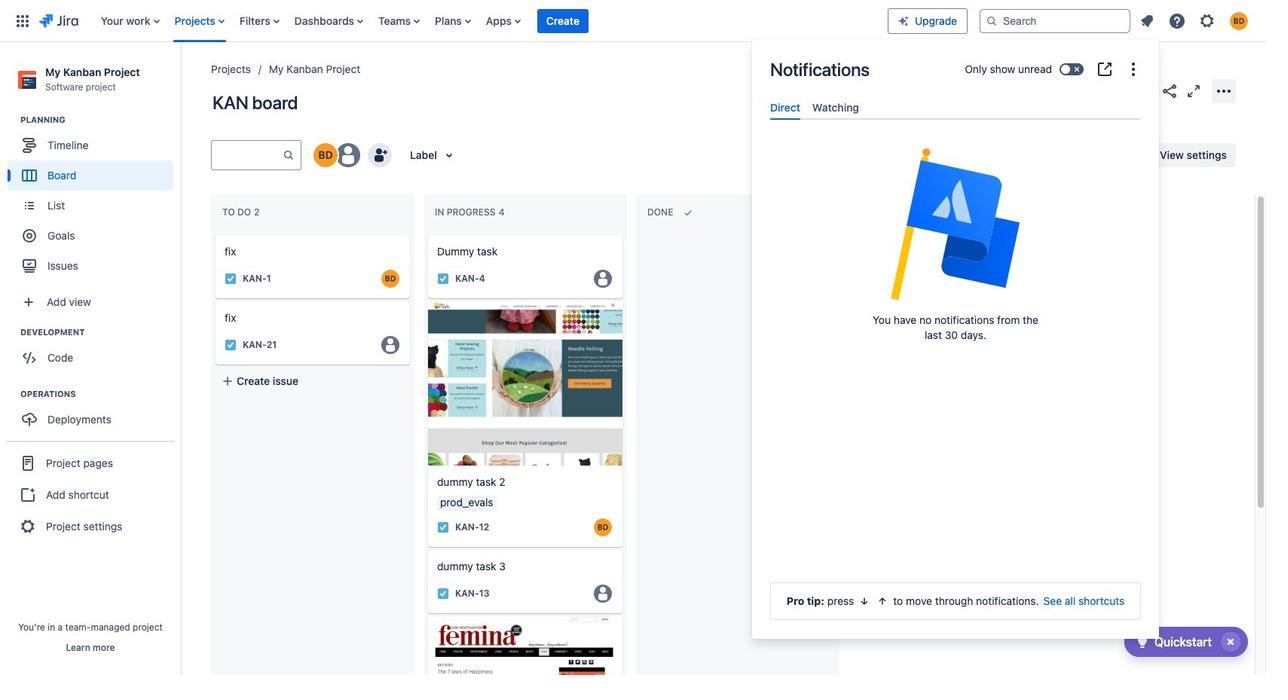 Task type: locate. For each thing, give the bounding box(es) containing it.
2 create issue image from the left
[[418, 225, 436, 243]]

0 horizontal spatial create issue image
[[205, 225, 223, 243]]

1 create issue image from the left
[[205, 225, 223, 243]]

1 vertical spatial heading
[[20, 327, 180, 339]]

enter full screen image
[[1185, 82, 1203, 100]]

heading
[[20, 114, 180, 126], [20, 327, 180, 339], [20, 388, 180, 400]]

arrow up image
[[877, 595, 889, 608]]

settings image
[[1198, 12, 1217, 30]]

to do element
[[222, 207, 263, 218]]

3 heading from the top
[[20, 388, 180, 400]]

notifications image
[[1138, 12, 1156, 30]]

star kan board image
[[1137, 82, 1155, 100]]

appswitcher icon image
[[14, 12, 32, 30]]

None search field
[[980, 9, 1131, 33]]

2 task image from the top
[[437, 521, 449, 533]]

1 horizontal spatial list
[[1134, 7, 1257, 34]]

1 task image from the top
[[437, 273, 449, 285]]

more actions image
[[1215, 82, 1233, 100]]

primary element
[[9, 0, 888, 42]]

planning image
[[2, 111, 20, 129]]

list
[[93, 0, 888, 42], [1134, 7, 1257, 34]]

dismiss quickstart image
[[1219, 630, 1243, 654]]

Search field
[[980, 9, 1131, 33]]

open notifications in a new tab image
[[1096, 60, 1114, 78]]

jira image
[[39, 12, 78, 30], [39, 12, 78, 30]]

1 vertical spatial task image
[[225, 339, 237, 351]]

3 task image from the top
[[437, 588, 449, 600]]

create issue image for in progress element
[[418, 225, 436, 243]]

banner
[[0, 0, 1266, 42]]

tab list
[[764, 95, 1147, 120]]

tab panel
[[764, 120, 1147, 134]]

0 horizontal spatial list
[[93, 0, 888, 42]]

group
[[8, 114, 180, 286], [8, 327, 180, 378], [8, 388, 180, 440], [6, 441, 175, 548]]

0 vertical spatial task image
[[437, 273, 449, 285]]

group for the planning image
[[8, 114, 180, 286]]

your profile and settings image
[[1230, 12, 1248, 30]]

1 horizontal spatial create issue image
[[418, 225, 436, 243]]

task image
[[437, 273, 449, 285], [437, 521, 449, 533], [437, 588, 449, 600]]

search image
[[986, 15, 998, 27]]

task image
[[225, 273, 237, 285], [225, 339, 237, 351]]

create issue image down to do element
[[205, 225, 223, 243]]

0 vertical spatial task image
[[225, 273, 237, 285]]

operations image
[[2, 385, 20, 403]]

0 vertical spatial heading
[[20, 114, 180, 126]]

2 vertical spatial heading
[[20, 388, 180, 400]]

2 heading from the top
[[20, 327, 180, 339]]

1 heading from the top
[[20, 114, 180, 126]]

1 vertical spatial task image
[[437, 521, 449, 533]]

dialog
[[752, 39, 1159, 639]]

2 task image from the top
[[225, 339, 237, 351]]

add people image
[[371, 146, 389, 164]]

create issue image down in progress element
[[418, 225, 436, 243]]

group for operations icon
[[8, 388, 180, 440]]

create issue image
[[205, 225, 223, 243], [418, 225, 436, 243]]

more image
[[1125, 60, 1143, 78]]

list item
[[537, 0, 589, 42]]

2 vertical spatial task image
[[437, 588, 449, 600]]



Task type: describe. For each thing, give the bounding box(es) containing it.
help image
[[1168, 12, 1186, 30]]

in progress element
[[435, 207, 508, 218]]

heading for operations icon group
[[20, 388, 180, 400]]

1 task image from the top
[[225, 273, 237, 285]]

goal image
[[23, 229, 36, 243]]

group for development icon
[[8, 327, 180, 378]]

sidebar navigation image
[[164, 60, 197, 90]]

create issue image for to do element
[[205, 225, 223, 243]]

sidebar element
[[0, 42, 181, 675]]

heading for group related to development icon
[[20, 327, 180, 339]]

arrow down image
[[859, 595, 871, 608]]

heading for the planning image's group
[[20, 114, 180, 126]]

Search this board text field
[[212, 142, 283, 169]]

development image
[[2, 324, 20, 342]]



Task type: vqa. For each thing, say whether or not it's contained in the screenshot.
middle heading
yes



